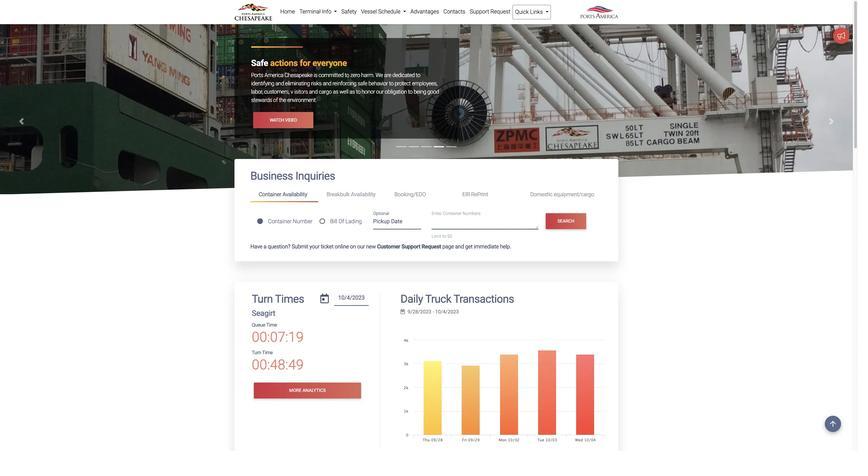 Task type: vqa. For each thing, say whether or not it's contained in the screenshot.
Booking/EDO link
yes



Task type: describe. For each thing, give the bounding box(es) containing it.
1 vertical spatial our
[[358, 244, 365, 250]]

info
[[322, 8, 332, 15]]

breakbulk availability link
[[319, 189, 387, 201]]

environment.
[[288, 97, 317, 104]]

and up the cargo in the left of the page
[[323, 80, 332, 87]]

turn for turn times
[[252, 293, 273, 306]]

quick
[[516, 9, 529, 15]]

contacts link
[[442, 5, 468, 19]]

page
[[443, 244, 454, 250]]

new
[[366, 244, 376, 250]]

watch video
[[270, 118, 297, 123]]

container for container availability
[[259, 192, 282, 198]]

behavior
[[369, 80, 388, 87]]

advantages link
[[409, 5, 442, 19]]

turn times
[[252, 293, 304, 306]]

safety link
[[340, 5, 359, 19]]

is
[[314, 72, 318, 79]]

for
[[300, 58, 311, 68]]

and down risks
[[309, 89, 318, 95]]

the
[[279, 97, 286, 104]]

number
[[293, 218, 313, 225]]

your
[[310, 244, 320, 250]]

turn for turn time 00:48:49
[[252, 350, 261, 356]]

get
[[466, 244, 473, 250]]

transactions
[[454, 293, 515, 306]]

reinforcing
[[333, 80, 357, 87]]

main content containing 00:07:19
[[230, 159, 624, 452]]

safety
[[342, 8, 357, 15]]

turn time 00:48:49
[[252, 350, 304, 374]]

safety image
[[0, 24, 854, 393]]

to left zero
[[345, 72, 349, 79]]

our inside ports america chesapeake is committed to zero harm. we are dedicated to identifying and                         eliminating risks and reinforcing safe behavior to protect employees, labor, customers, v                         isitors and cargo as well as to honor our obligation to being good stewards of the environment.
[[377, 89, 384, 95]]

booking/edo
[[395, 192, 426, 198]]

ticket
[[321, 244, 334, 250]]

2 as from the left
[[350, 89, 355, 95]]

immediate
[[474, 244, 499, 250]]

1 vertical spatial container
[[443, 211, 462, 216]]

queue
[[252, 323, 266, 329]]

well
[[340, 89, 349, 95]]

to up employees,
[[416, 72, 421, 79]]

Enter Container Numbers text field
[[432, 218, 539, 230]]

dedicated
[[393, 72, 415, 79]]

quick links link
[[513, 5, 551, 19]]

calendar day image
[[321, 294, 329, 304]]

times
[[275, 293, 304, 306]]

home
[[281, 8, 295, 15]]

safe
[[358, 80, 368, 87]]

reprint
[[472, 192, 489, 198]]

eir reprint link
[[454, 189, 522, 201]]

customers,
[[264, 89, 290, 95]]

of
[[273, 97, 278, 104]]

domestic equipment/cargo
[[531, 192, 595, 198]]

chesapeake
[[285, 72, 313, 79]]

employees,
[[412, 80, 438, 87]]

to left the 'being'
[[408, 89, 413, 95]]

availability for container availability
[[283, 192, 308, 198]]

more
[[289, 389, 302, 394]]

isitors
[[295, 89, 308, 95]]

watch
[[270, 118, 284, 123]]

have
[[251, 244, 263, 250]]

numbers
[[463, 211, 481, 216]]

1 horizontal spatial request
[[491, 8, 511, 15]]

terminal info link
[[298, 5, 340, 19]]

schedule
[[379, 8, 401, 15]]

lading
[[346, 218, 362, 225]]

contacts
[[444, 8, 466, 15]]

equipment/cargo
[[554, 192, 595, 198]]

optional
[[373, 211, 390, 216]]

00:48:49
[[252, 357, 304, 374]]

enter
[[432, 211, 442, 216]]

zero
[[351, 72, 360, 79]]

analytics
[[303, 389, 326, 394]]

terminal info
[[300, 8, 333, 15]]

have a question? submit your ticket online on our new customer support request page and get immediate help.
[[251, 244, 512, 250]]

0 vertical spatial support
[[470, 8, 490, 15]]

-
[[433, 310, 434, 315]]

bill
[[330, 218, 338, 225]]

more analytics link
[[254, 383, 361, 399]]

eliminating
[[285, 80, 310, 87]]



Task type: locate. For each thing, give the bounding box(es) containing it.
container for container number
[[268, 218, 292, 225]]

safe actions for everyone
[[251, 58, 347, 68]]

container inside container availability link
[[259, 192, 282, 198]]

home link
[[278, 5, 298, 19]]

availability down business inquiries
[[283, 192, 308, 198]]

container right enter
[[443, 211, 462, 216]]

labor,
[[251, 89, 263, 95]]

everyone
[[313, 58, 347, 68]]

1 vertical spatial time
[[262, 350, 273, 356]]

None text field
[[335, 293, 369, 306]]

vessel schedule link
[[359, 5, 409, 19]]

enter container numbers
[[432, 211, 481, 216]]

0 vertical spatial container
[[259, 192, 282, 198]]

container availability
[[259, 192, 308, 198]]

and inside main content
[[456, 244, 464, 250]]

our
[[377, 89, 384, 95], [358, 244, 365, 250]]

time for 00:48:49
[[262, 350, 273, 356]]

quick links
[[516, 9, 545, 15]]

risks
[[311, 80, 322, 87]]

0 horizontal spatial availability
[[283, 192, 308, 198]]

1 horizontal spatial availability
[[351, 192, 376, 198]]

good
[[428, 89, 439, 95]]

online
[[335, 244, 349, 250]]

time
[[267, 323, 277, 329], [262, 350, 273, 356]]

1 as from the left
[[333, 89, 339, 95]]

0 horizontal spatial support
[[402, 244, 421, 250]]

domestic
[[531, 192, 553, 198]]

container left number
[[268, 218, 292, 225]]

more analytics
[[289, 389, 326, 394]]

queue time 00:07:19
[[252, 323, 304, 346]]

our right on
[[358, 244, 365, 250]]

0 vertical spatial time
[[267, 323, 277, 329]]

vessel schedule
[[361, 8, 402, 15]]

50
[[448, 234, 453, 239]]

container availability link
[[251, 189, 319, 202]]

stewards
[[251, 97, 272, 104]]

limit to 50
[[432, 234, 453, 239]]

terminal
[[300, 8, 321, 15]]

1 horizontal spatial support
[[470, 8, 490, 15]]

as
[[333, 89, 339, 95], [350, 89, 355, 95]]

business
[[251, 170, 293, 183]]

10/4/2023
[[436, 310, 459, 315]]

search
[[558, 219, 575, 224]]

support right contacts
[[470, 8, 490, 15]]

support request link
[[468, 5, 513, 19]]

2 availability from the left
[[351, 192, 376, 198]]

time up 00:48:49
[[262, 350, 273, 356]]

9/28/2023 - 10/4/2023
[[408, 310, 459, 315]]

Optional text field
[[373, 216, 422, 230]]

request down the limit
[[422, 244, 442, 250]]

to down safe on the left of the page
[[356, 89, 361, 95]]

identifying
[[251, 80, 275, 87]]

0 horizontal spatial our
[[358, 244, 365, 250]]

0 horizontal spatial request
[[422, 244, 442, 250]]

search button
[[546, 213, 587, 229]]

0 horizontal spatial as
[[333, 89, 339, 95]]

0 vertical spatial our
[[377, 89, 384, 95]]

cargo
[[319, 89, 332, 95]]

daily
[[401, 293, 423, 306]]

being
[[414, 89, 427, 95]]

availability
[[283, 192, 308, 198], [351, 192, 376, 198]]

domestic equipment/cargo link
[[522, 189, 603, 201]]

go to top image
[[826, 417, 842, 433]]

main content
[[230, 159, 624, 452]]

1 vertical spatial support
[[402, 244, 421, 250]]

booking/edo link
[[387, 189, 454, 201]]

2 vertical spatial container
[[268, 218, 292, 225]]

submit
[[292, 244, 309, 250]]

ports
[[251, 72, 264, 79]]

and up customers,
[[276, 80, 284, 87]]

support request
[[470, 8, 511, 15]]

truck
[[426, 293, 452, 306]]

availability right breakbulk
[[351, 192, 376, 198]]

on
[[350, 244, 356, 250]]

support right customer
[[402, 244, 421, 250]]

and left get
[[456, 244, 464, 250]]

1 turn from the top
[[252, 293, 273, 306]]

container
[[259, 192, 282, 198], [443, 211, 462, 216], [268, 218, 292, 225]]

customer
[[377, 244, 401, 250]]

we
[[376, 72, 383, 79]]

of
[[339, 218, 345, 225]]

to
[[345, 72, 349, 79], [416, 72, 421, 79], [389, 80, 394, 87], [356, 89, 361, 95], [408, 89, 413, 95], [443, 234, 447, 239]]

ports america chesapeake is committed to zero harm. we are dedicated to identifying and                         eliminating risks and reinforcing safe behavior to protect employees, labor, customers, v                         isitors and cargo as well as to honor our obligation to being good stewards of the environment.
[[251, 72, 439, 104]]

inquiries
[[296, 170, 335, 183]]

availability inside "link"
[[351, 192, 376, 198]]

time inside the queue time 00:07:19
[[267, 323, 277, 329]]

1 availability from the left
[[283, 192, 308, 198]]

video
[[285, 118, 297, 123]]

request left quick
[[491, 8, 511, 15]]

1 vertical spatial request
[[422, 244, 442, 250]]

1 horizontal spatial as
[[350, 89, 355, 95]]

calendar week image
[[401, 310, 405, 315]]

our down behavior
[[377, 89, 384, 95]]

actions
[[270, 58, 298, 68]]

time inside turn time 00:48:49
[[262, 350, 273, 356]]

breakbulk availability
[[327, 192, 376, 198]]

honor
[[362, 89, 375, 95]]

as left well
[[333, 89, 339, 95]]

0 vertical spatial request
[[491, 8, 511, 15]]

question?
[[268, 244, 291, 250]]

container down business
[[259, 192, 282, 198]]

eir
[[463, 192, 470, 198]]

daily truck transactions
[[401, 293, 515, 306]]

watch video link
[[253, 112, 314, 128]]

time for 00:07:19
[[267, 323, 277, 329]]

2 turn from the top
[[252, 350, 261, 356]]

harm.
[[362, 72, 375, 79]]

turn inside turn time 00:48:49
[[252, 350, 261, 356]]

america
[[265, 72, 284, 79]]

committed
[[319, 72, 344, 79]]

limit
[[432, 234, 442, 239]]

protect
[[395, 80, 411, 87]]

1 vertical spatial turn
[[252, 350, 261, 356]]

help.
[[501, 244, 512, 250]]

business inquiries
[[251, 170, 335, 183]]

turn up seagirt at the left bottom of the page
[[252, 293, 273, 306]]

eir reprint
[[463, 192, 489, 198]]

v
[[291, 89, 293, 95]]

as right well
[[350, 89, 355, 95]]

availability for breakbulk availability
[[351, 192, 376, 198]]

turn up 00:48:49
[[252, 350, 261, 356]]

time right queue
[[267, 323, 277, 329]]

vessel
[[361, 8, 377, 15]]

00:07:19
[[252, 330, 304, 346]]

to down are
[[389, 80, 394, 87]]

1 horizontal spatial our
[[377, 89, 384, 95]]

to left '50'
[[443, 234, 447, 239]]

customer support request link
[[377, 244, 442, 250]]

to inside main content
[[443, 234, 447, 239]]

0 vertical spatial turn
[[252, 293, 273, 306]]

breakbulk
[[327, 192, 350, 198]]

seagirt
[[252, 309, 276, 318]]

safe
[[251, 58, 268, 68]]



